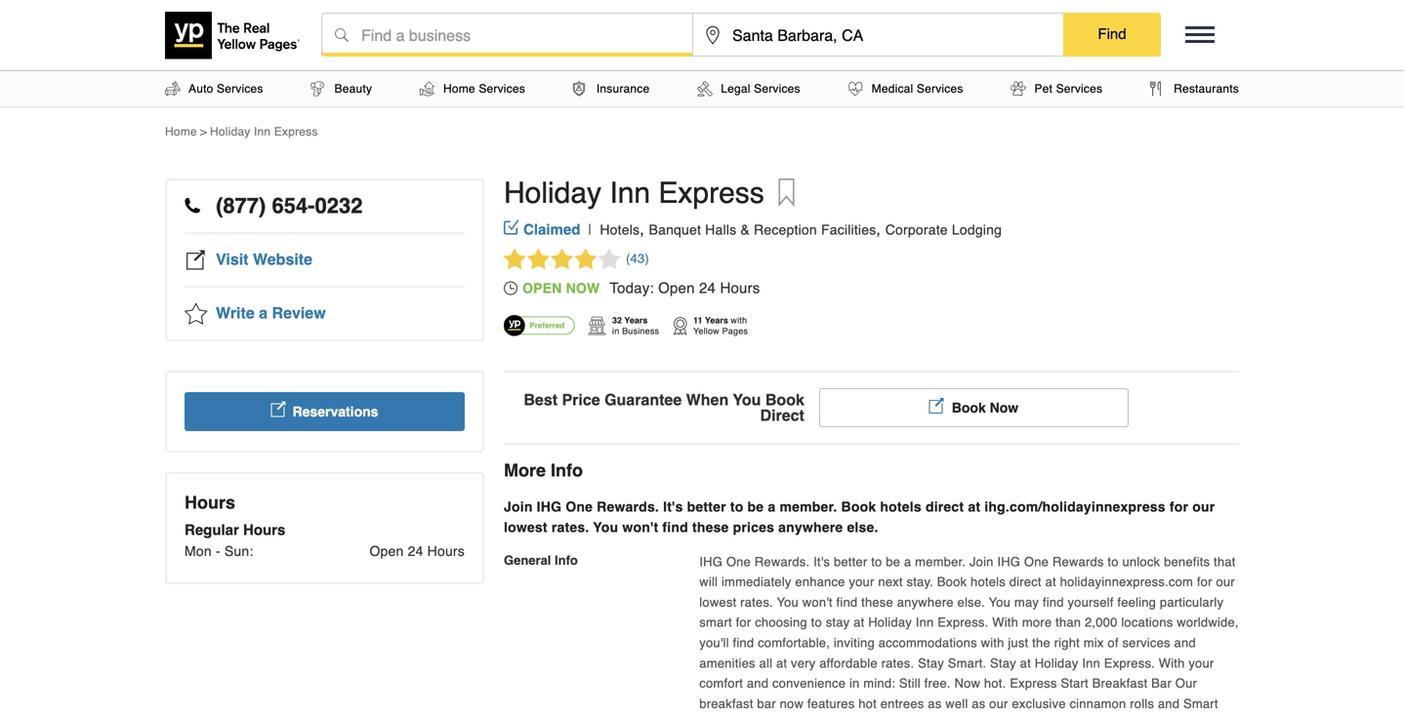 Task type: describe. For each thing, give the bounding box(es) containing it.
1 vertical spatial and
[[747, 677, 769, 691]]

1 horizontal spatial holiday inn express
[[504, 176, 764, 210]]

mon
[[185, 544, 212, 559]]

restaurants
[[1174, 82, 1239, 96]]

locations
[[1121, 616, 1173, 630]]

0 vertical spatial a
[[259, 304, 268, 322]]

hours up regular
[[185, 493, 235, 513]]

services for legal services
[[754, 82, 800, 96]]

1 vertical spatial our
[[1216, 575, 1235, 590]]

free.
[[924, 677, 951, 691]]

benefits
[[1164, 555, 1210, 570]]

32 years in business
[[612, 315, 659, 336]]

book inside best price guarantee when you book direct
[[765, 391, 804, 409]]

direct
[[760, 406, 804, 425]]

browse pet services image
[[1011, 82, 1026, 96]]

open 24 hours
[[370, 544, 465, 559]]

book now link
[[819, 388, 1129, 427]]

amenities
[[699, 656, 755, 671]]

review
[[272, 304, 326, 322]]

inn up "accommodations"
[[916, 616, 934, 630]]

yellow
[[693, 326, 719, 336]]

home
[[443, 82, 475, 96]]

holidayinnexpress.com
[[1060, 575, 1193, 590]]

guarantee
[[604, 391, 682, 409]]

11 years with yellow pages
[[693, 315, 748, 336]]

browse home services image
[[420, 82, 434, 96]]

bar
[[1151, 677, 1172, 691]]

1 vertical spatial with
[[1159, 656, 1185, 671]]

price
[[562, 391, 600, 409]]

best
[[524, 391, 558, 409]]

Find a business text field
[[322, 14, 692, 57]]

pet
[[1034, 82, 1053, 96]]

1 horizontal spatial one
[[726, 555, 751, 570]]

(43) link
[[504, 248, 649, 270]]

than
[[1056, 616, 1081, 630]]

1 , from the left
[[640, 220, 644, 238]]

anywhere inside join ihg one rewards. it's better to be a member. book hotels direct at ihg.com/holidayinnexpress for our lowest rates. you won't find these prices anywhere else.
[[778, 520, 843, 535]]

2 horizontal spatial for
[[1197, 575, 1212, 590]]

it's inside join ihg one rewards. it's better to be a member. book hotels direct at ihg.com/holidayinnexpress for our lowest rates. you won't find these prices anywhere else.
[[663, 499, 683, 515]]

1 as from the left
[[928, 697, 942, 712]]

auto
[[188, 82, 213, 96]]

may
[[1014, 595, 1039, 610]]

services for auto services
[[217, 82, 263, 96]]

with inside '11 years with yellow pages'
[[731, 315, 747, 325]]

(877) 654-0232 link
[[185, 181, 465, 234]]

exclusive
[[1012, 697, 1066, 712]]

visit website
[[216, 250, 312, 268]]

regular
[[185, 522, 239, 539]]

1 horizontal spatial ihg
[[699, 555, 723, 570]]

rolls
[[1130, 697, 1154, 712]]

member. inside join ihg one rewards. it's better to be a member. book hotels direct at ihg.com/holidayinnexpress for our lowest rates. you won't find these prices anywhere else.
[[780, 499, 837, 515]]

comfortable,
[[758, 636, 830, 651]]

home services
[[443, 82, 525, 96]]

find up amenities
[[733, 636, 754, 651]]

unlock
[[1122, 555, 1160, 570]]

still
[[899, 677, 921, 691]]

ihg.com/holidayinnexpress
[[984, 499, 1166, 515]]

breakfast
[[1092, 677, 1148, 691]]

features
[[807, 697, 855, 712]]

open
[[522, 281, 562, 296]]

the real yellow pages logo image
[[165, 12, 302, 59]]

find
[[1098, 25, 1126, 42]]

find button
[[1063, 13, 1161, 56]]

hot
[[858, 697, 877, 712]]

info for general info
[[555, 553, 578, 568]]

right
[[1054, 636, 1080, 651]]

yp image
[[672, 315, 688, 337]]

hotels inside join ihg one rewards. it's better to be a member. book hotels direct at ihg.com/holidayinnexpress for our lowest rates. you won't find these prices anywhere else.
[[880, 499, 922, 515]]

(877) 654-0232
[[216, 193, 363, 218]]

immediately
[[721, 575, 791, 590]]

affordable
[[819, 656, 878, 671]]

join inside join ihg one rewards. it's better to be a member. book hotels direct at ihg.com/holidayinnexpress for our lowest rates. you won't find these prices anywhere else.
[[504, 499, 533, 515]]

rates. inside join ihg one rewards. it's better to be a member. book hotels direct at ihg.com/holidayinnexpress for our lowest rates. you won't find these prices anywhere else.
[[551, 520, 589, 535]]

home link
[[165, 125, 197, 139]]

visit website link
[[185, 234, 465, 288]]

join inside ihg one rewards. it's better to be a member. join ihg one rewards to unlock benefits that will immediately enhance your next stay. book hotels direct at holidayinnexpress.com for our lowest rates. you won't find these anywhere else.  you may find yourself feeling particularly smart for choosing to stay at holiday inn express. with more than 2,000 locations worldwide, you'll find comfortable, inviting accommodations with just the right mix of services and amenities all at very affordable rates. stay smart. stay at holiday inn express. with your comfort and convenience in mind: still free. now hot. express start breakfast bar our breakfast bar now features hot entrees as well as our exclusive cinnamon rolls an
[[969, 555, 994, 570]]

convenience
[[772, 677, 846, 691]]

info for more info
[[551, 461, 583, 481]]

better inside join ihg one rewards. it's better to be a member. book hotels direct at ihg.com/holidayinnexpress for our lowest rates. you won't find these prices anywhere else.
[[687, 499, 726, 515]]

hours up '11 years with yellow pages'
[[720, 280, 760, 297]]

mind:
[[863, 677, 895, 691]]

yourself
[[1068, 595, 1114, 610]]

corporate
[[885, 222, 948, 238]]

smart.
[[948, 656, 986, 671]]

one inside join ihg one rewards. it's better to be a member. book hotels direct at ihg.com/holidayinnexpress for our lowest rates. you won't find these prices anywhere else.
[[566, 499, 593, 515]]

express inside breadcrumbs navigation
[[274, 125, 318, 139]]

(877)
[[216, 193, 266, 218]]

breakfast
[[699, 697, 753, 712]]

at inside join ihg one rewards. it's better to be a member. book hotels direct at ihg.com/holidayinnexpress for our lowest rates. you won't find these prices anywhere else.
[[968, 499, 980, 515]]

0 horizontal spatial for
[[736, 616, 751, 630]]

be inside join ihg one rewards. it's better to be a member. book hotels direct at ihg.com/holidayinnexpress for our lowest rates. you won't find these prices anywhere else.
[[747, 499, 764, 515]]

now inside 'link'
[[990, 400, 1019, 416]]

feeling
[[1117, 595, 1156, 610]]

enhance
[[795, 575, 845, 590]]

2,000
[[1085, 616, 1117, 630]]

accommodations
[[878, 636, 977, 651]]

open now today: open 24 hours
[[522, 280, 760, 297]]

years for yellow
[[705, 315, 728, 325]]

very
[[791, 656, 816, 671]]

facilities
[[821, 222, 876, 238]]

0 horizontal spatial your
[[849, 575, 874, 590]]

next
[[878, 575, 903, 590]]

for inside join ihg one rewards. it's better to be a member. book hotels direct at ihg.com/holidayinnexpress for our lowest rates. you won't find these prices anywhere else.
[[1170, 499, 1188, 515]]

2 horizontal spatial ihg
[[997, 555, 1020, 570]]

hours up sun:
[[243, 522, 285, 539]]

pet services
[[1034, 82, 1102, 96]]

halls
[[705, 222, 736, 238]]

medical
[[872, 82, 913, 96]]

our inside join ihg one rewards. it's better to be a member. book hotels direct at ihg.com/holidayinnexpress for our lowest rates. you won't find these prices anywhere else.
[[1192, 499, 1215, 515]]

more
[[504, 461, 546, 481]]

book now
[[952, 400, 1019, 416]]

you inside best price guarantee when you book direct
[[733, 391, 761, 409]]

you'll
[[699, 636, 729, 651]]

more info
[[504, 461, 583, 481]]

find up stay
[[836, 595, 858, 610]]

browse insurance image
[[573, 82, 585, 96]]

holiday inn express inside breadcrumbs navigation
[[210, 125, 318, 139]]

ihg inside join ihg one rewards. it's better to be a member. book hotels direct at ihg.com/holidayinnexpress for our lowest rates. you won't find these prices anywhere else.
[[537, 499, 562, 515]]

2 vertical spatial rates.
[[881, 656, 914, 671]]

business
[[622, 326, 659, 336]]

1 vertical spatial your
[[1189, 656, 1214, 671]]

ihg one rewards. it's better to be a member. join ihg one rewards to unlock benefits that will immediately enhance your next stay. book hotels direct at holidayinnexpress.com for our lowest rates. you won't find these anywhere else.  you may find yourself feeling particularly smart for choosing to stay at holiday inn express. with more than 2,000 locations worldwide, you'll find comfortable, inviting accommodations with just the right mix of services and amenities all at very affordable rates. stay smart. stay at holiday inn express. with your comfort and convenience in mind: still free. now hot. express start breakfast bar our breakfast bar now features hot entrees as well as our exclusive cinnamon rolls an
[[699, 555, 1239, 714]]

now inside ihg one rewards. it's better to be a member. join ihg one rewards to unlock benefits that will immediately enhance your next stay. book hotels direct at holidayinnexpress.com for our lowest rates. you won't find these anywhere else.  you may find yourself feeling particularly smart for choosing to stay at holiday inn express. with more than 2,000 locations worldwide, you'll find comfortable, inviting accommodations with just the right mix of services and amenities all at very affordable rates. stay smart. stay at holiday inn express. with your comfort and convenience in mind: still free. now hot. express start breakfast bar our breakfast bar now features hot entrees as well as our exclusive cinnamon rolls an
[[954, 677, 980, 691]]

to up holidayinnexpress.com
[[1108, 555, 1119, 570]]

reservations
[[292, 404, 378, 420]]

else. inside ihg one rewards. it's better to be a member. join ihg one rewards to unlock benefits that will immediately enhance your next stay. book hotels direct at holidayinnexpress.com for our lowest rates. you won't find these anywhere else.  you may find yourself feeling particularly smart for choosing to stay at holiday inn express. with more than 2,000 locations worldwide, you'll find comfortable, inviting accommodations with just the right mix of services and amenities all at very affordable rates. stay smart. stay at holiday inn express. with your comfort and convenience in mind: still free. now hot. express start breakfast bar our breakfast bar now features hot entrees as well as our exclusive cinnamon rolls an
[[957, 595, 985, 610]]

1 horizontal spatial and
[[1174, 636, 1196, 651]]

1 vertical spatial 24
[[408, 544, 423, 559]]

write
[[216, 304, 255, 322]]



Task type: locate. For each thing, give the bounding box(es) containing it.
2 years from the left
[[705, 315, 728, 325]]

-
[[216, 544, 220, 559]]

these left prices
[[692, 520, 729, 535]]

to left stay
[[811, 616, 822, 630]]

0 horizontal spatial express.
[[938, 616, 988, 630]]

stay up the hot.
[[990, 656, 1016, 671]]

1 years from the left
[[624, 315, 648, 325]]

services right the medical
[[917, 82, 963, 96]]

0 vertical spatial holiday inn express
[[210, 125, 318, 139]]

legal services
[[721, 82, 800, 96]]

be inside ihg one rewards. it's better to be a member. join ihg one rewards to unlock benefits that will immediately enhance your next stay. book hotels direct at holidayinnexpress.com for our lowest rates. you won't find these anywhere else.  you may find yourself feeling particularly smart for choosing to stay at holiday inn express. with more than 2,000 locations worldwide, you'll find comfortable, inviting accommodations with just the right mix of services and amenities all at very affordable rates. stay smart. stay at holiday inn express. with your comfort and convenience in mind: still free. now hot. express start breakfast bar our breakfast bar now features hot entrees as well as our exclusive cinnamon rolls an
[[886, 555, 900, 570]]

direct up "stay." at right
[[926, 499, 964, 515]]

as down free.
[[928, 697, 942, 712]]

anywhere down "stay." at right
[[897, 595, 954, 610]]

, up (43)
[[640, 220, 644, 238]]

0 horizontal spatial rates.
[[551, 520, 589, 535]]

ihg up will
[[699, 555, 723, 570]]

a up "stay." at right
[[904, 555, 911, 570]]

our
[[1192, 499, 1215, 515], [1216, 575, 1235, 590], [989, 697, 1008, 712]]

better inside ihg one rewards. it's better to be a member. join ihg one rewards to unlock benefits that will immediately enhance your next stay. book hotels direct at holidayinnexpress.com for our lowest rates. you won't find these anywhere else.  you may find yourself feeling particularly smart for choosing to stay at holiday inn express. with more than 2,000 locations worldwide, you'll find comfortable, inviting accommodations with just the right mix of services and amenities all at very affordable rates. stay smart. stay at holiday inn express. with your comfort and convenience in mind: still free. now hot. express start breakfast bar our breakfast bar now features hot entrees as well as our exclusive cinnamon rolls an
[[834, 555, 867, 570]]

else. left may
[[957, 595, 985, 610]]

years inside 32 years in business
[[624, 315, 648, 325]]

now
[[990, 400, 1019, 416], [954, 677, 980, 691]]

holiday down right
[[1035, 656, 1078, 671]]

medical services
[[872, 82, 963, 96]]

book
[[765, 391, 804, 409], [952, 400, 986, 416], [841, 499, 876, 515], [937, 575, 967, 590]]

else.
[[847, 520, 878, 535], [957, 595, 985, 610]]

0 vertical spatial info
[[551, 461, 583, 481]]

ihg
[[537, 499, 562, 515], [699, 555, 723, 570], [997, 555, 1020, 570]]

services inside ihg one rewards. it's better to be a member. join ihg one rewards to unlock benefits that will immediately enhance your next stay. book hotels direct at holidayinnexpress.com for our lowest rates. you won't find these anywhere else.  you may find yourself feeling particularly smart for choosing to stay at holiday inn express. with more than 2,000 locations worldwide, you'll find comfortable, inviting accommodations with just the right mix of services and amenities all at very affordable rates. stay smart. stay at holiday inn express. with your comfort and convenience in mind: still free. now hot. express start breakfast bar our breakfast bar now features hot entrees as well as our exclusive cinnamon rolls an
[[1122, 636, 1170, 651]]

1 horizontal spatial our
[[1192, 499, 1215, 515]]

0 vertical spatial for
[[1170, 499, 1188, 515]]

1 vertical spatial info
[[555, 553, 578, 568]]

you inside join ihg one rewards. it's better to be a member. book hotels direct at ihg.com/holidayinnexpress for our lowest rates. you won't find these prices anywhere else.
[[593, 520, 618, 535]]

0 horizontal spatial open
[[370, 544, 404, 559]]

and down worldwide,
[[1174, 636, 1196, 651]]

years up 'business'
[[624, 315, 648, 325]]

0 horizontal spatial with
[[731, 315, 747, 325]]

1 horizontal spatial member.
[[915, 555, 966, 570]]

0 horizontal spatial member.
[[780, 499, 837, 515]]

mix
[[1084, 636, 1104, 651]]

browse medical services image
[[848, 82, 863, 96]]

0 horizontal spatial rewards.
[[597, 499, 659, 515]]

cinnamon
[[1070, 697, 1126, 712]]

direct inside join ihg one rewards. it's better to be a member. book hotels direct at ihg.com/holidayinnexpress for our lowest rates. you won't find these prices anywhere else.
[[926, 499, 964, 515]]

2 as from the left
[[972, 697, 986, 712]]

inn down auto services
[[254, 125, 271, 139]]

0 horizontal spatial one
[[566, 499, 593, 515]]

0 horizontal spatial ihg
[[537, 499, 562, 515]]

1 horizontal spatial now
[[990, 400, 1019, 416]]

lowest up smart
[[699, 595, 737, 610]]

banquet halls & reception facilities link
[[649, 222, 876, 238]]

insurance
[[596, 82, 650, 96]]

today:
[[610, 280, 654, 297]]

to up prices
[[730, 499, 743, 515]]

prices
[[733, 520, 774, 535]]

in inside ihg one rewards. it's better to be a member. join ihg one rewards to unlock benefits that will immediately enhance your next stay. book hotels direct at holidayinnexpress.com for our lowest rates. you won't find these anywhere else.  you may find yourself feeling particularly smart for choosing to stay at holiday inn express. with more than 2,000 locations worldwide, you'll find comfortable, inviting accommodations with just the right mix of services and amenities all at very affordable rates. stay smart. stay at holiday inn express. with your comfort and convenience in mind: still free. now hot. express start breakfast bar our breakfast bar now features hot entrees as well as our exclusive cinnamon rolls an
[[849, 677, 860, 691]]

1 horizontal spatial with
[[1159, 656, 1185, 671]]

reception
[[754, 222, 817, 238]]

in down 32
[[612, 326, 619, 336]]

1 vertical spatial better
[[834, 555, 867, 570]]

0 vertical spatial member.
[[780, 499, 837, 515]]

else. up next
[[847, 520, 878, 535]]

1 vertical spatial lowest
[[699, 595, 737, 610]]

your up "our"
[[1189, 656, 1214, 671]]

inn
[[254, 125, 271, 139], [610, 176, 650, 210], [916, 616, 934, 630], [1082, 656, 1100, 671]]

inviting
[[834, 636, 875, 651]]

1 horizontal spatial rewards.
[[755, 555, 810, 570]]

0 vertical spatial open
[[658, 280, 695, 297]]

smart
[[699, 616, 732, 630]]

holiday down next
[[868, 616, 912, 630]]

rates. up general info
[[551, 520, 589, 535]]

else. inside join ihg one rewards. it's better to be a member. book hotels direct at ihg.com/holidayinnexpress for our lowest rates. you won't find these prices anywhere else.
[[847, 520, 878, 535]]

hotels right "stay." at right
[[971, 575, 1006, 590]]

holiday inn express up hotels
[[504, 176, 764, 210]]

lodging
[[952, 222, 1002, 238]]

general
[[504, 553, 551, 568]]

our down that on the bottom right of page
[[1216, 575, 1235, 590]]

our up benefits
[[1192, 499, 1215, 515]]

0 vertical spatial express.
[[938, 616, 988, 630]]

hotels inside ihg one rewards. it's better to be a member. join ihg one rewards to unlock benefits that will immediately enhance your next stay. book hotels direct at holidayinnexpress.com for our lowest rates. you won't find these anywhere else.  you may find yourself feeling particularly smart for choosing to stay at holiday inn express. with more than 2,000 locations worldwide, you'll find comfortable, inviting accommodations with just the right mix of services and amenities all at very affordable rates. stay smart. stay at holiday inn express. with your comfort and convenience in mind: still free. now hot. express start breakfast bar our breakfast bar now features hot entrees as well as our exclusive cinnamon rolls an
[[971, 575, 1006, 590]]

lowest
[[504, 520, 548, 535], [699, 595, 737, 610]]

just
[[1008, 636, 1028, 651]]

0 horizontal spatial our
[[989, 697, 1008, 712]]

worldwide,
[[1177, 616, 1239, 630]]

yp preferred image
[[504, 315, 577, 337]]

0 horizontal spatial with
[[992, 616, 1018, 630]]

services for pet services
[[1056, 82, 1102, 96]]

entrees
[[880, 697, 924, 712]]

stay
[[826, 616, 850, 630]]

services right pet
[[1056, 82, 1102, 96]]

2 stay from the left
[[990, 656, 1016, 671]]

member. inside ihg one rewards. it's better to be a member. join ihg one rewards to unlock benefits that will immediately enhance your next stay. book hotels direct at holidayinnexpress.com for our lowest rates. you won't find these anywhere else.  you may find yourself feeling particularly smart for choosing to stay at holiday inn express. with more than 2,000 locations worldwide, you'll find comfortable, inviting accommodations with just the right mix of services and amenities all at very affordable rates. stay smart. stay at holiday inn express. with your comfort and convenience in mind: still free. now hot. express start breakfast bar our breakfast bar now features hot entrees as well as our exclusive cinnamon rolls an
[[915, 555, 966, 570]]

more
[[1022, 616, 1052, 630]]

rates. up still
[[881, 656, 914, 671]]

for
[[1170, 499, 1188, 515], [1197, 575, 1212, 590], [736, 616, 751, 630]]

1 horizontal spatial better
[[834, 555, 867, 570]]

info right general
[[555, 553, 578, 568]]

1 horizontal spatial express.
[[1104, 656, 1155, 671]]

years for business
[[624, 315, 648, 325]]

1 horizontal spatial years
[[705, 315, 728, 325]]

0 vertical spatial now
[[990, 400, 1019, 416]]

direct up may
[[1009, 575, 1042, 590]]

open
[[658, 280, 695, 297], [370, 544, 404, 559]]

0 vertical spatial these
[[692, 520, 729, 535]]

for right smart
[[736, 616, 751, 630]]

, left the corporate
[[876, 220, 881, 238]]

our down the hot.
[[989, 697, 1008, 712]]

find up than
[[1043, 595, 1064, 610]]

0 vertical spatial 24
[[699, 280, 716, 297]]

1 horizontal spatial these
[[861, 595, 893, 610]]

browse restaurants image
[[1150, 82, 1162, 96]]

browse auto services image
[[165, 82, 181, 96]]

of
[[1108, 636, 1119, 651]]

info right more
[[551, 461, 583, 481]]

2 vertical spatial our
[[989, 697, 1008, 712]]

0 horizontal spatial in
[[612, 326, 619, 336]]

with left just
[[981, 636, 1004, 651]]

anywhere
[[778, 520, 843, 535], [897, 595, 954, 610]]

express. up breakfast
[[1104, 656, 1155, 671]]

that
[[1214, 555, 1236, 570]]

won't inside join ihg one rewards. it's better to be a member. book hotels direct at ihg.com/holidayinnexpress for our lowest rates. you won't find these prices anywhere else.
[[622, 520, 658, 535]]

yp image
[[587, 315, 607, 337]]

1 vertical spatial express
[[658, 176, 764, 210]]

years up yellow
[[705, 315, 728, 325]]

book inside join ihg one rewards. it's better to be a member. book hotels direct at ihg.com/holidayinnexpress for our lowest rates. you won't find these prices anywhere else.
[[841, 499, 876, 515]]

holiday inn express down auto services
[[210, 125, 318, 139]]

with up just
[[992, 616, 1018, 630]]

with up pages
[[731, 315, 747, 325]]

0 vertical spatial it's
[[663, 499, 683, 515]]

0 horizontal spatial 24
[[408, 544, 423, 559]]

now
[[780, 697, 804, 712]]

one left rewards
[[1024, 555, 1049, 570]]

1 vertical spatial anywhere
[[897, 595, 954, 610]]

hotels , banquet halls & reception facilities , corporate lodging
[[600, 220, 1002, 238]]

holiday inn express
[[210, 125, 318, 139], [504, 176, 764, 210]]

auto services
[[188, 82, 263, 96]]

your left next
[[849, 575, 874, 590]]

2 vertical spatial a
[[904, 555, 911, 570]]

2 horizontal spatial rates.
[[881, 656, 914, 671]]

1 vertical spatial these
[[861, 595, 893, 610]]

one up immediately
[[726, 555, 751, 570]]

hot.
[[984, 677, 1006, 691]]

banquet
[[649, 222, 701, 238]]

legal
[[721, 82, 750, 96]]

holiday inside breadcrumbs navigation
[[210, 125, 250, 139]]

services for home services
[[479, 82, 525, 96]]

express inside ihg one rewards. it's better to be a member. join ihg one rewards to unlock benefits that will immediately enhance your next stay. book hotels direct at holidayinnexpress.com for our lowest rates. you won't find these anywhere else.  you may find yourself feeling particularly smart for choosing to stay at holiday inn express. with more than 2,000 locations worldwide, you'll find comfortable, inviting accommodations with just the right mix of services and amenities all at very affordable rates. stay smart. stay at holiday inn express. with your comfort and convenience in mind: still free. now hot. express start breakfast bar our breakfast bar now features hot entrees as well as our exclusive cinnamon rolls an
[[1010, 677, 1057, 691]]

express up exclusive
[[1010, 677, 1057, 691]]

with inside ihg one rewards. it's better to be a member. join ihg one rewards to unlock benefits that will immediately enhance your next stay. book hotels direct at holidayinnexpress.com for our lowest rates. you won't find these anywhere else.  you may find yourself feeling particularly smart for choosing to stay at holiday inn express. with more than 2,000 locations worldwide, you'll find comfortable, inviting accommodations with just the right mix of services and amenities all at very affordable rates. stay smart. stay at holiday inn express. with your comfort and convenience in mind: still free. now hot. express start breakfast bar our breakfast bar now features hot entrees as well as our exclusive cinnamon rolls an
[[981, 636, 1004, 651]]

express down browse beauty image
[[274, 125, 318, 139]]

0 vertical spatial join
[[504, 499, 533, 515]]

1 vertical spatial rates.
[[740, 595, 773, 610]]

1 vertical spatial it's
[[813, 555, 830, 570]]

1 horizontal spatial hotels
[[971, 575, 1006, 590]]

654-
[[272, 193, 315, 218]]

in down affordable at the bottom right of the page
[[849, 677, 860, 691]]

1 horizontal spatial won't
[[802, 595, 833, 610]]

1 horizontal spatial express
[[658, 176, 764, 210]]

1 vertical spatial a
[[768, 499, 776, 515]]

regular hours
[[185, 522, 285, 539]]

0 vertical spatial express
[[274, 125, 318, 139]]

lowest inside join ihg one rewards. it's better to be a member. book hotels direct at ihg.com/holidayinnexpress for our lowest rates. you won't find these prices anywhere else.
[[504, 520, 548, 535]]

0 horizontal spatial a
[[259, 304, 268, 322]]

&
[[740, 222, 750, 238]]

member. up "stay." at right
[[915, 555, 966, 570]]

rewards
[[1052, 555, 1104, 570]]

1 horizontal spatial direct
[[1009, 575, 1042, 590]]

particularly
[[1160, 595, 1224, 610]]

comfort
[[699, 677, 743, 691]]

Where? text field
[[693, 14, 1063, 57]]

lowest up general
[[504, 520, 548, 535]]

these down next
[[861, 595, 893, 610]]

and
[[1174, 636, 1196, 651], [747, 677, 769, 691]]

1 vertical spatial hotels
[[971, 575, 1006, 590]]

sun:
[[224, 544, 253, 559]]

2 , from the left
[[876, 220, 881, 238]]

direct inside ihg one rewards. it's better to be a member. join ihg one rewards to unlock benefits that will immediately enhance your next stay. book hotels direct at holidayinnexpress.com for our lowest rates. you won't find these anywhere else.  you may find yourself feeling particularly smart for choosing to stay at holiday inn express. with more than 2,000 locations worldwide, you'll find comfortable, inviting accommodations with just the right mix of services and amenities all at very affordable rates. stay smart. stay at holiday inn express. with your comfort and convenience in mind: still free. now hot. express start breakfast bar our breakfast bar now features hot entrees as well as our exclusive cinnamon rolls an
[[1009, 575, 1042, 590]]

1 horizontal spatial rates.
[[740, 595, 773, 610]]

these inside join ihg one rewards. it's better to be a member. book hotels direct at ihg.com/holidayinnexpress for our lowest rates. you won't find these prices anywhere else.
[[692, 520, 729, 535]]

one down more info
[[566, 499, 593, 515]]

breadcrumbs navigation
[[165, 124, 1239, 140]]

to up next
[[871, 555, 882, 570]]

start
[[1061, 677, 1088, 691]]

a inside join ihg one rewards. it's better to be a member. book hotels direct at ihg.com/holidayinnexpress for our lowest rates. you won't find these prices anywhere else.
[[768, 499, 776, 515]]

1 horizontal spatial else.
[[957, 595, 985, 610]]

inn down mix in the right of the page
[[1082, 656, 1100, 671]]

mon - sun:
[[185, 544, 253, 559]]

1 vertical spatial for
[[1197, 575, 1212, 590]]

1 vertical spatial member.
[[915, 555, 966, 570]]

holiday up 'claimed' at the top of page
[[504, 176, 601, 210]]

in inside 32 years in business
[[612, 326, 619, 336]]

1 horizontal spatial ,
[[876, 220, 881, 238]]

0 vertical spatial our
[[1192, 499, 1215, 515]]

1 stay from the left
[[918, 656, 944, 671]]

0 vertical spatial and
[[1174, 636, 1196, 651]]

as right well
[[972, 697, 986, 712]]

write a review
[[216, 304, 326, 322]]

and down all
[[747, 677, 769, 691]]

rates. down immediately
[[740, 595, 773, 610]]

with up bar at the right
[[1159, 656, 1185, 671]]

these inside ihg one rewards. it's better to be a member. join ihg one rewards to unlock benefits that will immediately enhance your next stay. book hotels direct at holidayinnexpress.com for our lowest rates. you won't find these anywhere else.  you may find yourself feeling particularly smart for choosing to stay at holiday inn express. with more than 2,000 locations worldwide, you'll find comfortable, inviting accommodations with just the right mix of services and amenities all at very affordable rates. stay smart. stay at holiday inn express. with your comfort and convenience in mind: still free. now hot. express start breakfast bar our breakfast bar now features hot entrees as well as our exclusive cinnamon rolls an
[[861, 595, 893, 610]]

years
[[624, 315, 648, 325], [705, 315, 728, 325]]

be up prices
[[747, 499, 764, 515]]

a right write
[[259, 304, 268, 322]]

1 horizontal spatial anywhere
[[897, 595, 954, 610]]

book inside ihg one rewards. it's better to be a member. join ihg one rewards to unlock benefits that will immediately enhance your next stay. book hotels direct at holidayinnexpress.com for our lowest rates. you won't find these anywhere else.  you may find yourself feeling particularly smart for choosing to stay at holiday inn express. with more than 2,000 locations worldwide, you'll find comfortable, inviting accommodations with just the right mix of services and amenities all at very affordable rates. stay smart. stay at holiday inn express. with your comfort and convenience in mind: still free. now hot. express start breakfast bar our breakfast bar now features hot entrees as well as our exclusive cinnamon rolls an
[[937, 575, 967, 590]]

1 horizontal spatial it's
[[813, 555, 830, 570]]

0 horizontal spatial be
[[747, 499, 764, 515]]

1 horizontal spatial 24
[[699, 280, 716, 297]]

1 vertical spatial open
[[370, 544, 404, 559]]

services right auto
[[217, 82, 263, 96]]

for up benefits
[[1170, 499, 1188, 515]]

lowest inside ihg one rewards. it's better to be a member. join ihg one rewards to unlock benefits that will immediately enhance your next stay. book hotels direct at holidayinnexpress.com for our lowest rates. you won't find these anywhere else.  you may find yourself feeling particularly smart for choosing to stay at holiday inn express. with more than 2,000 locations worldwide, you'll find comfortable, inviting accommodations with just the right mix of services and amenities all at very affordable rates. stay smart. stay at holiday inn express. with your comfort and convenience in mind: still free. now hot. express start breakfast bar our breakfast bar now features hot entrees as well as our exclusive cinnamon rolls an
[[699, 595, 737, 610]]

find left prices
[[662, 520, 688, 535]]

visit
[[216, 250, 248, 268]]

services down locations
[[1122, 636, 1170, 651]]

32
[[612, 315, 622, 325]]

find inside join ihg one rewards. it's better to be a member. book hotels direct at ihg.com/holidayinnexpress for our lowest rates. you won't find these prices anywhere else.
[[662, 520, 688, 535]]

(43)
[[626, 251, 649, 266]]

inn up hotels
[[610, 176, 650, 210]]

better up enhance
[[834, 555, 867, 570]]

1 horizontal spatial be
[[886, 555, 900, 570]]

beauty
[[334, 82, 372, 96]]

express. up "accommodations"
[[938, 616, 988, 630]]

,
[[640, 220, 644, 238], [876, 220, 881, 238]]

our
[[1175, 677, 1197, 691]]

1 vertical spatial rewards.
[[755, 555, 810, 570]]

stay
[[918, 656, 944, 671], [990, 656, 1016, 671]]

to inside join ihg one rewards. it's better to be a member. book hotels direct at ihg.com/holidayinnexpress for our lowest rates. you won't find these prices anywhere else.
[[730, 499, 743, 515]]

browse legal services image
[[697, 82, 712, 96]]

you
[[733, 391, 761, 409], [593, 520, 618, 535], [777, 595, 799, 610], [989, 595, 1011, 610]]

ihg down more info
[[537, 499, 562, 515]]

0 horizontal spatial stay
[[918, 656, 944, 671]]

0 horizontal spatial anywhere
[[778, 520, 843, 535]]

a inside ihg one rewards. it's better to be a member. join ihg one rewards to unlock benefits that will immediately enhance your next stay. book hotels direct at holidayinnexpress.com for our lowest rates. you won't find these anywhere else.  you may find yourself feeling particularly smart for choosing to stay at holiday inn express. with more than 2,000 locations worldwide, you'll find comfortable, inviting accommodations with just the right mix of services and amenities all at very affordable rates. stay smart. stay at holiday inn express. with your comfort and convenience in mind: still free. now hot. express start breakfast bar our breakfast bar now features hot entrees as well as our exclusive cinnamon rolls an
[[904, 555, 911, 570]]

1 vertical spatial else.
[[957, 595, 985, 610]]

stay down "accommodations"
[[918, 656, 944, 671]]

a up prices
[[768, 499, 776, 515]]

pages
[[722, 326, 748, 336]]

0 vertical spatial hotels
[[880, 499, 922, 515]]

services right home
[[479, 82, 525, 96]]

0 horizontal spatial direct
[[926, 499, 964, 515]]

won't
[[622, 520, 658, 535], [802, 595, 833, 610]]

0 horizontal spatial and
[[747, 677, 769, 691]]

1 vertical spatial join
[[969, 555, 994, 570]]

anywhere up enhance
[[778, 520, 843, 535]]

1 horizontal spatial with
[[981, 636, 1004, 651]]

rewards. inside join ihg one rewards. it's better to be a member. book hotels direct at ihg.com/holidayinnexpress for our lowest rates. you won't find these prices anywhere else.
[[597, 499, 659, 515]]

1 horizontal spatial for
[[1170, 499, 1188, 515]]

1 vertical spatial direct
[[1009, 575, 1042, 590]]

2 horizontal spatial our
[[1216, 575, 1235, 590]]

services right legal
[[754, 82, 800, 96]]

0 vertical spatial in
[[612, 326, 619, 336]]

one
[[566, 499, 593, 515], [726, 555, 751, 570], [1024, 555, 1049, 570]]

rewards. inside ihg one rewards. it's better to be a member. join ihg one rewards to unlock benefits that will immediately enhance your next stay. book hotels direct at holidayinnexpress.com for our lowest rates. you won't find these anywhere else.  you may find yourself feeling particularly smart for choosing to stay at holiday inn express. with more than 2,000 locations worldwide, you'll find comfortable, inviting accommodations with just the right mix of services and amenities all at very affordable rates. stay smart. stay at holiday inn express. with your comfort and convenience in mind: still free. now hot. express start breakfast bar our breakfast bar now features hot entrees as well as our exclusive cinnamon rolls an
[[755, 555, 810, 570]]

as
[[928, 697, 942, 712], [972, 697, 986, 712]]

1 vertical spatial with
[[981, 636, 1004, 651]]

hours left general
[[427, 544, 465, 559]]

now
[[566, 281, 600, 296]]

it's inside ihg one rewards. it's better to be a member. join ihg one rewards to unlock benefits that will immediately enhance your next stay. book hotels direct at holidayinnexpress.com for our lowest rates. you won't find these anywhere else.  you may find yourself feeling particularly smart for choosing to stay at holiday inn express. with more than 2,000 locations worldwide, you'll find comfortable, inviting accommodations with just the right mix of services and amenities all at very affordable rates. stay smart. stay at holiday inn express. with your comfort and convenience in mind: still free. now hot. express start breakfast bar our breakfast bar now features hot entrees as well as our exclusive cinnamon rolls an
[[813, 555, 830, 570]]

0 horizontal spatial express
[[274, 125, 318, 139]]

0 horizontal spatial else.
[[847, 520, 878, 535]]

services for medical services
[[917, 82, 963, 96]]

hotels up next
[[880, 499, 922, 515]]

claimed
[[523, 221, 580, 238]]

0232
[[315, 193, 363, 218]]

0 vertical spatial rewards.
[[597, 499, 659, 515]]

won't inside ihg one rewards. it's better to be a member. join ihg one rewards to unlock benefits that will immediately enhance your next stay. book hotels direct at holidayinnexpress.com for our lowest rates. you won't find these anywhere else.  you may find yourself feeling particularly smart for choosing to stay at holiday inn express. with more than 2,000 locations worldwide, you'll find comfortable, inviting accommodations with just the right mix of services and amenities all at very affordable rates. stay smart. stay at holiday inn express. with your comfort and convenience in mind: still free. now hot. express start breakfast bar our breakfast bar now features hot entrees as well as our exclusive cinnamon rolls an
[[802, 595, 833, 610]]

1 vertical spatial won't
[[802, 595, 833, 610]]

1 horizontal spatial a
[[768, 499, 776, 515]]

1 horizontal spatial open
[[658, 280, 695, 297]]

member.
[[780, 499, 837, 515], [915, 555, 966, 570]]

for up particularly
[[1197, 575, 1212, 590]]

direct
[[926, 499, 964, 515], [1009, 575, 1042, 590]]

express up the halls
[[658, 176, 764, 210]]

2 horizontal spatial express
[[1010, 677, 1057, 691]]

0 vertical spatial rates.
[[551, 520, 589, 535]]

0 horizontal spatial it's
[[663, 499, 683, 515]]

browse beauty image
[[311, 82, 324, 96]]

book inside book now 'link'
[[952, 400, 986, 416]]

better up will
[[687, 499, 726, 515]]

your
[[849, 575, 874, 590], [1189, 656, 1214, 671]]

reservations link
[[185, 392, 465, 431]]

0 vertical spatial direct
[[926, 499, 964, 515]]

inn inside breadcrumbs navigation
[[254, 125, 271, 139]]

best price guarantee when you book direct
[[524, 391, 804, 425]]

anywhere inside ihg one rewards. it's better to be a member. join ihg one rewards to unlock benefits that will immediately enhance your next stay. book hotels direct at holidayinnexpress.com for our lowest rates. you won't find these anywhere else.  you may find yourself feeling particularly smart for choosing to stay at holiday inn express. with more than 2,000 locations worldwide, you'll find comfortable, inviting accommodations with just the right mix of services and amenities all at very affordable rates. stay smart. stay at holiday inn express. with your comfort and convenience in mind: still free. now hot. express start breakfast bar our breakfast bar now features hot entrees as well as our exclusive cinnamon rolls an
[[897, 595, 954, 610]]

1 horizontal spatial your
[[1189, 656, 1214, 671]]

holiday down auto services
[[210, 125, 250, 139]]

member. up enhance
[[780, 499, 837, 515]]

years inside '11 years with yellow pages'
[[705, 315, 728, 325]]

ihg up may
[[997, 555, 1020, 570]]

be up next
[[886, 555, 900, 570]]

2 horizontal spatial one
[[1024, 555, 1049, 570]]



Task type: vqa. For each thing, say whether or not it's contained in the screenshot.
Bike
no



